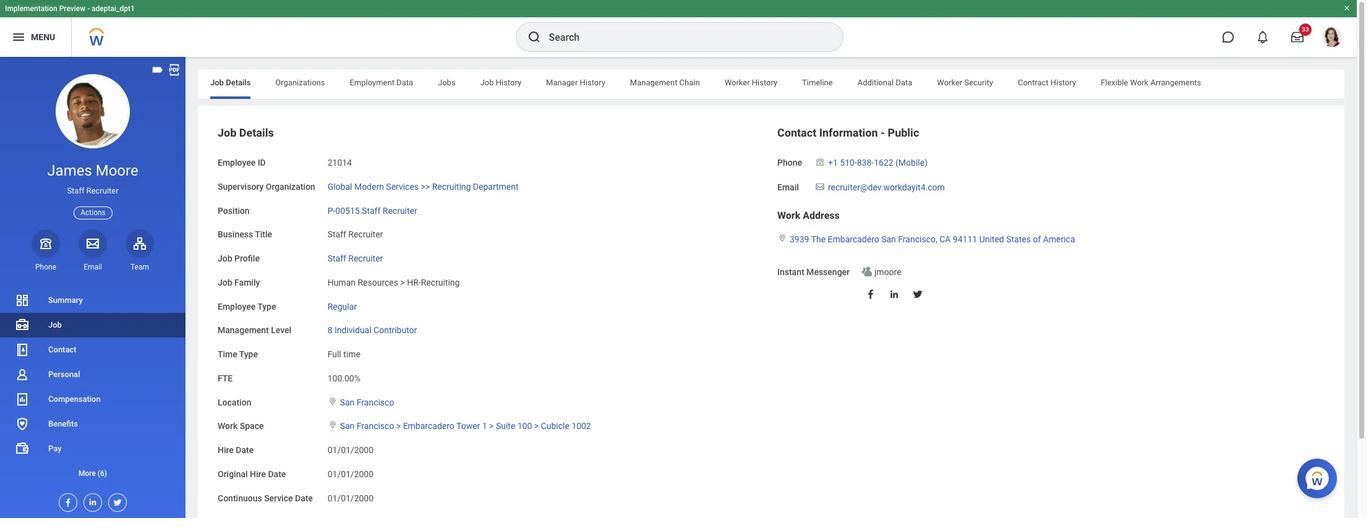 Task type: vqa. For each thing, say whether or not it's contained in the screenshot.


Task type: describe. For each thing, give the bounding box(es) containing it.
job left family
[[218, 278, 232, 288]]

security
[[965, 78, 994, 87]]

global
[[328, 182, 352, 192]]

continuous
[[218, 493, 262, 503]]

01/01/2000 for continuous service date
[[328, 493, 374, 503]]

job details button
[[218, 126, 274, 139]]

94111
[[953, 234, 978, 244]]

employment
[[350, 78, 395, 87]]

employment data
[[350, 78, 413, 87]]

benefits link
[[0, 412, 186, 437]]

details inside group
[[239, 126, 274, 139]]

space
[[240, 422, 264, 431]]

phone james moore element
[[32, 262, 60, 272]]

100
[[518, 422, 532, 431]]

view printable version (pdf) image
[[168, 63, 181, 77]]

job up employee id
[[218, 126, 237, 139]]

3939 the embarcadero san francisco, ca 94111 united states of america link
[[790, 232, 1076, 244]]

job inside list
[[48, 321, 62, 330]]

phone image inside popup button
[[37, 236, 54, 251]]

p-00515 staff recruiter
[[328, 206, 418, 216]]

view team image
[[132, 236, 147, 251]]

manager
[[546, 78, 578, 87]]

+1 510-838-1622 (mobile)
[[829, 158, 928, 168]]

1 horizontal spatial mail image
[[815, 182, 826, 192]]

chain
[[680, 78, 700, 87]]

job up job details button
[[210, 78, 224, 87]]

benefits
[[48, 420, 78, 429]]

team
[[131, 263, 149, 272]]

cubicle
[[541, 422, 570, 431]]

contact information - public group
[[778, 126, 1325, 308]]

employee id
[[218, 158, 266, 168]]

address
[[803, 209, 840, 221]]

worker security
[[938, 78, 994, 87]]

facebook image
[[59, 494, 73, 508]]

tower
[[457, 422, 480, 431]]

0 vertical spatial hire
[[218, 446, 234, 455]]

organization
[[266, 182, 315, 192]]

contributor
[[374, 326, 417, 336]]

recruiting for hr-
[[421, 278, 460, 288]]

human resources > hr-recruiting
[[328, 278, 460, 288]]

organizations
[[276, 78, 325, 87]]

phone inside "element"
[[35, 263, 56, 272]]

Search Workday  search field
[[549, 24, 818, 51]]

location image for work address
[[778, 234, 788, 242]]

public
[[888, 126, 920, 139]]

instant
[[778, 267, 805, 277]]

time
[[344, 350, 361, 360]]

p-
[[328, 206, 336, 216]]

menu
[[31, 32, 55, 42]]

actions button
[[74, 206, 112, 220]]

staff inside "navigation pane" region
[[67, 186, 84, 196]]

more (6) button
[[0, 467, 186, 481]]

search image
[[527, 30, 542, 45]]

messenger
[[807, 267, 850, 277]]

worker for worker history
[[725, 78, 750, 87]]

instant messenger
[[778, 267, 850, 277]]

email button
[[79, 229, 107, 272]]

contact information - public button
[[778, 126, 920, 139]]

preview
[[59, 4, 85, 13]]

full
[[328, 350, 341, 360]]

33
[[1303, 26, 1310, 33]]

contact for contact information - public
[[778, 126, 817, 139]]

close environment banner image
[[1344, 4, 1351, 12]]

menu button
[[0, 17, 71, 57]]

actions
[[81, 208, 106, 217]]

1
[[483, 422, 487, 431]]

phone inside contact information - public group
[[778, 158, 803, 168]]

benefits image
[[15, 417, 30, 432]]

manager history
[[546, 78, 606, 87]]

global modern services >> recruiting department link
[[328, 179, 519, 192]]

01/01/2000 for hire date
[[328, 446, 374, 455]]

compensation image
[[15, 392, 30, 407]]

list containing summary
[[0, 288, 186, 486]]

james moore
[[47, 162, 138, 179]]

francisco for san francisco > embarcadero tower 1 > suite 100 > cubicle 1002
[[357, 422, 394, 431]]

notifications large image
[[1257, 31, 1270, 43]]

implementation preview -   adeptai_dpt1
[[5, 4, 135, 13]]

san francisco > embarcadero tower 1 > suite 100 > cubicle 1002
[[340, 422, 591, 431]]

of
[[1034, 234, 1042, 244]]

linkedin image
[[889, 289, 900, 300]]

inbox large image
[[1292, 31, 1304, 43]]

compensation link
[[0, 387, 186, 412]]

full time element
[[328, 347, 361, 360]]

employee for employee id
[[218, 158, 256, 168]]

00515
[[336, 206, 360, 216]]

time
[[218, 350, 237, 360]]

pay link
[[0, 437, 186, 462]]

states
[[1007, 234, 1031, 244]]

0 vertical spatial details
[[226, 78, 251, 87]]

recruiting for >>
[[432, 182, 471, 192]]

job history
[[481, 78, 522, 87]]

8
[[328, 326, 333, 336]]

linkedin image
[[84, 494, 98, 507]]

original hire date
[[218, 470, 286, 479]]

information
[[820, 126, 878, 139]]

length of service element
[[328, 510, 452, 519]]

services
[[386, 182, 419, 192]]

flexible
[[1101, 78, 1129, 87]]

jobs
[[438, 78, 456, 87]]

staff recruiter for business title element
[[328, 230, 383, 240]]

level
[[271, 326, 292, 336]]

work for work address
[[778, 209, 801, 221]]

id
[[258, 158, 266, 168]]

contract history
[[1018, 78, 1077, 87]]

msn image
[[861, 266, 874, 278]]

data for additional data
[[896, 78, 913, 87]]

business title element
[[328, 222, 383, 241]]

1622
[[874, 158, 894, 168]]

contact for contact
[[48, 345, 76, 355]]

recruiter up resources on the bottom left
[[349, 254, 383, 264]]

more (6)
[[79, 470, 107, 478]]

job right jobs
[[481, 78, 494, 87]]

location image
[[328, 421, 338, 430]]

+1 510-838-1622 (mobile) link
[[829, 155, 928, 168]]

additional data
[[858, 78, 913, 87]]

arrangements
[[1151, 78, 1202, 87]]

ca
[[940, 234, 951, 244]]

twitter image
[[913, 289, 924, 300]]

hire date
[[218, 446, 254, 455]]

resources
[[358, 278, 398, 288]]

san for san francisco
[[340, 398, 355, 407]]

staff right 00515
[[362, 206, 381, 216]]

p-00515 staff recruiter link
[[328, 203, 418, 216]]

history for manager history
[[580, 78, 606, 87]]

email james moore element
[[79, 262, 107, 272]]

history for contract history
[[1051, 78, 1077, 87]]

the
[[812, 234, 826, 244]]

contact information - public
[[778, 126, 920, 139]]



Task type: locate. For each thing, give the bounding box(es) containing it.
1 vertical spatial location image
[[328, 397, 338, 406]]

james
[[47, 162, 92, 179]]

1 vertical spatial phone image
[[37, 236, 54, 251]]

2 vertical spatial 01/01/2000
[[328, 493, 374, 503]]

recruiting inside the global modern services >> recruiting department 'link'
[[432, 182, 471, 192]]

-
[[87, 4, 90, 13], [881, 126, 886, 139]]

work
[[1131, 78, 1149, 87], [778, 209, 801, 221], [218, 422, 238, 431]]

location
[[218, 398, 251, 407]]

staff down p-
[[328, 230, 346, 240]]

0 vertical spatial recruiting
[[432, 182, 471, 192]]

america
[[1044, 234, 1076, 244]]

staff recruiter down james moore
[[67, 186, 119, 196]]

1 worker from the left
[[725, 78, 750, 87]]

type for employee type
[[258, 302, 276, 312]]

email up summary link
[[84, 263, 102, 272]]

3 01/01/2000 from the top
[[328, 493, 374, 503]]

1 vertical spatial email
[[84, 263, 102, 272]]

0 horizontal spatial -
[[87, 4, 90, 13]]

contact image
[[15, 343, 30, 358]]

8 individual contributor link
[[328, 323, 417, 336]]

francisco down 100.00%
[[357, 398, 394, 407]]

0 vertical spatial embarcadero
[[828, 234, 880, 244]]

adeptai_dpt1
[[92, 4, 135, 13]]

continuous service date element
[[328, 486, 374, 504]]

01/01/2000
[[328, 446, 374, 455], [328, 470, 374, 479], [328, 493, 374, 503]]

1 vertical spatial job details
[[218, 126, 274, 139]]

1 horizontal spatial phone
[[778, 158, 803, 168]]

- left public
[[881, 126, 886, 139]]

personal
[[48, 370, 80, 379]]

2 vertical spatial date
[[295, 493, 313, 503]]

location image for location
[[328, 397, 338, 406]]

2 horizontal spatial date
[[295, 493, 313, 503]]

phone image left +1 at the right of the page
[[815, 157, 826, 167]]

details up id
[[239, 126, 274, 139]]

0 horizontal spatial phone
[[35, 263, 56, 272]]

staff recruiter inside "navigation pane" region
[[67, 186, 119, 196]]

1 history from the left
[[496, 78, 522, 87]]

2 history from the left
[[580, 78, 606, 87]]

0 horizontal spatial management
[[218, 326, 269, 336]]

2 01/01/2000 from the top
[[328, 470, 374, 479]]

recruiter inside "navigation pane" region
[[86, 186, 119, 196]]

staff recruiter link
[[328, 251, 383, 264]]

1 vertical spatial contact
[[48, 345, 76, 355]]

2 data from the left
[[896, 78, 913, 87]]

location image left "3939" at the top right of page
[[778, 234, 788, 242]]

0 vertical spatial work
[[1131, 78, 1149, 87]]

san down 100.00%
[[340, 398, 355, 407]]

0 vertical spatial phone image
[[815, 157, 826, 167]]

regular
[[328, 302, 357, 312]]

employee up supervisory
[[218, 158, 256, 168]]

date for service
[[295, 493, 313, 503]]

job family element
[[328, 270, 460, 289]]

summary
[[48, 296, 83, 305]]

management down "employee type"
[[218, 326, 269, 336]]

hire date element
[[328, 438, 374, 457]]

0 horizontal spatial date
[[236, 446, 254, 455]]

01/01/2000 for original hire date
[[328, 470, 374, 479]]

more (6) button
[[0, 462, 186, 486]]

job link
[[0, 313, 186, 338]]

1002
[[572, 422, 591, 431]]

department
[[473, 182, 519, 192]]

history right contract
[[1051, 78, 1077, 87]]

0 horizontal spatial embarcadero
[[403, 422, 455, 431]]

job details group
[[218, 126, 765, 519]]

phone up summary
[[35, 263, 56, 272]]

0 horizontal spatial phone image
[[37, 236, 54, 251]]

01/01/2000 down original hire date element
[[328, 493, 374, 503]]

1 vertical spatial phone
[[35, 263, 56, 272]]

work up "3939" at the top right of page
[[778, 209, 801, 221]]

management for management chain
[[630, 78, 678, 87]]

job details up job details button
[[210, 78, 251, 87]]

1 francisco from the top
[[357, 398, 394, 407]]

1 vertical spatial mail image
[[85, 236, 100, 251]]

1 horizontal spatial management
[[630, 78, 678, 87]]

mail image
[[815, 182, 826, 192], [85, 236, 100, 251]]

mail image up email james moore element at left
[[85, 236, 100, 251]]

0 horizontal spatial worker
[[725, 78, 750, 87]]

work right flexible
[[1131, 78, 1149, 87]]

2 vertical spatial san
[[340, 422, 355, 431]]

- right preview
[[87, 4, 90, 13]]

0 horizontal spatial work
[[218, 422, 238, 431]]

0 vertical spatial location image
[[778, 234, 788, 242]]

worker left security
[[938, 78, 963, 87]]

original hire date element
[[328, 462, 374, 480]]

1 horizontal spatial embarcadero
[[828, 234, 880, 244]]

0 vertical spatial mail image
[[815, 182, 826, 192]]

individual
[[335, 326, 372, 336]]

supervisory
[[218, 182, 264, 192]]

tab list
[[198, 69, 1345, 99]]

1 vertical spatial work
[[778, 209, 801, 221]]

type
[[258, 302, 276, 312], [239, 350, 258, 360]]

8 individual contributor
[[328, 326, 417, 336]]

01/01/2000 up original hire date element
[[328, 446, 374, 455]]

san inside contact information - public group
[[882, 234, 897, 244]]

management left chain
[[630, 78, 678, 87]]

2 worker from the left
[[938, 78, 963, 87]]

phone image
[[815, 157, 826, 167], [37, 236, 54, 251]]

1 vertical spatial date
[[268, 470, 286, 479]]

staff inside business title element
[[328, 230, 346, 240]]

1 01/01/2000 from the top
[[328, 446, 374, 455]]

more
[[79, 470, 96, 478]]

1 horizontal spatial date
[[268, 470, 286, 479]]

flexible work arrangements
[[1101, 78, 1202, 87]]

list
[[0, 288, 186, 486]]

2 francisco from the top
[[357, 422, 394, 431]]

work address
[[778, 209, 840, 221]]

location image
[[778, 234, 788, 242], [328, 397, 338, 406]]

date for hire
[[268, 470, 286, 479]]

1 vertical spatial recruiting
[[421, 278, 460, 288]]

0 vertical spatial employee
[[218, 158, 256, 168]]

1 vertical spatial type
[[239, 350, 258, 360]]

history for job history
[[496, 78, 522, 87]]

san
[[882, 234, 897, 244], [340, 398, 355, 407], [340, 422, 355, 431]]

contact left 'information'
[[778, 126, 817, 139]]

staff recruiter
[[67, 186, 119, 196], [328, 230, 383, 240], [328, 254, 383, 264]]

additional
[[858, 78, 894, 87]]

navigation pane region
[[0, 57, 186, 519]]

(6)
[[98, 470, 107, 478]]

3 history from the left
[[752, 78, 778, 87]]

job
[[210, 78, 224, 87], [481, 78, 494, 87], [218, 126, 237, 139], [218, 254, 232, 264], [218, 278, 232, 288], [48, 321, 62, 330]]

service
[[264, 493, 293, 503]]

san for san francisco > embarcadero tower 1 > suite 100 > cubicle 1002
[[340, 422, 355, 431]]

management for management level
[[218, 326, 269, 336]]

1 horizontal spatial contact
[[778, 126, 817, 139]]

recruiter@dev.workdayit4.com
[[829, 182, 945, 192]]

twitter image
[[109, 494, 123, 508]]

0 vertical spatial staff recruiter
[[67, 186, 119, 196]]

justify image
[[11, 30, 26, 45]]

francisco,
[[899, 234, 938, 244]]

1 horizontal spatial -
[[881, 126, 886, 139]]

- inside group
[[881, 126, 886, 139]]

work inside job details group
[[218, 422, 238, 431]]

contact inside group
[[778, 126, 817, 139]]

1 horizontal spatial phone image
[[815, 157, 826, 167]]

modern
[[355, 182, 384, 192]]

1 vertical spatial details
[[239, 126, 274, 139]]

- for adeptai_dpt1
[[87, 4, 90, 13]]

1 vertical spatial staff recruiter
[[328, 230, 383, 240]]

01/01/2000 up continuous service date element
[[328, 470, 374, 479]]

staff up human
[[328, 254, 346, 264]]

job down summary
[[48, 321, 62, 330]]

menu banner
[[0, 0, 1358, 57]]

date down the work space
[[236, 446, 254, 455]]

management
[[630, 78, 678, 87], [218, 326, 269, 336]]

1 vertical spatial employee
[[218, 302, 256, 312]]

0 horizontal spatial email
[[84, 263, 102, 272]]

0 horizontal spatial hire
[[218, 446, 234, 455]]

hire up continuous service date
[[250, 470, 266, 479]]

33 button
[[1285, 24, 1312, 51]]

history left manager
[[496, 78, 522, 87]]

history left timeline
[[752, 78, 778, 87]]

- inside "menu" banner
[[87, 4, 90, 13]]

regular link
[[328, 299, 357, 312]]

data right employment
[[397, 78, 413, 87]]

job left profile
[[218, 254, 232, 264]]

mail image inside popup button
[[85, 236, 100, 251]]

838-
[[857, 158, 874, 168]]

recruiter down james moore
[[86, 186, 119, 196]]

phone image up phone james moore "element"
[[37, 236, 54, 251]]

2 vertical spatial work
[[218, 422, 238, 431]]

1 vertical spatial embarcadero
[[403, 422, 455, 431]]

san right location image
[[340, 422, 355, 431]]

0 vertical spatial -
[[87, 4, 90, 13]]

0 horizontal spatial data
[[397, 78, 413, 87]]

francisco
[[357, 398, 394, 407], [357, 422, 394, 431]]

facebook image
[[866, 289, 877, 300]]

embarcadero inside job details group
[[403, 422, 455, 431]]

fte element
[[328, 366, 361, 385]]

0 vertical spatial francisco
[[357, 398, 394, 407]]

position
[[218, 206, 250, 216]]

- for public
[[881, 126, 886, 139]]

san left 'francisco,'
[[882, 234, 897, 244]]

hire up original
[[218, 446, 234, 455]]

tab list containing job details
[[198, 69, 1345, 99]]

work inside contact information - public group
[[778, 209, 801, 221]]

details
[[226, 78, 251, 87], [239, 126, 274, 139]]

100.00%
[[328, 374, 361, 383]]

profile logan mcneil image
[[1323, 27, 1343, 50]]

0 horizontal spatial contact
[[48, 345, 76, 355]]

email inside contact information - public group
[[778, 182, 799, 192]]

contact link
[[0, 338, 186, 363]]

global modern services >> recruiting department
[[328, 182, 519, 192]]

date up service
[[268, 470, 286, 479]]

0 vertical spatial type
[[258, 302, 276, 312]]

location image up location image
[[328, 397, 338, 406]]

contact inside list
[[48, 345, 76, 355]]

recruiting inside job family element
[[421, 278, 460, 288]]

worker right chain
[[725, 78, 750, 87]]

tag image
[[151, 63, 165, 77]]

employee for employee type
[[218, 302, 256, 312]]

1 horizontal spatial work
[[778, 209, 801, 221]]

hr-
[[407, 278, 421, 288]]

1 horizontal spatial data
[[896, 78, 913, 87]]

+1
[[829, 158, 838, 168]]

1 horizontal spatial email
[[778, 182, 799, 192]]

work left space
[[218, 422, 238, 431]]

team james moore element
[[126, 262, 154, 272]]

date
[[236, 446, 254, 455], [268, 470, 286, 479], [295, 493, 313, 503]]

contact up personal at the bottom of page
[[48, 345, 76, 355]]

data
[[397, 78, 413, 87], [896, 78, 913, 87]]

0 horizontal spatial mail image
[[85, 236, 100, 251]]

management level
[[218, 326, 292, 336]]

staff recruiter up staff recruiter link
[[328, 230, 383, 240]]

title
[[255, 230, 272, 240]]

job image
[[15, 318, 30, 333]]

recruiter down services
[[383, 206, 418, 216]]

1 horizontal spatial location image
[[778, 234, 788, 242]]

continuous service date
[[218, 493, 313, 503]]

mail image up address
[[815, 182, 826, 192]]

employee down job family
[[218, 302, 256, 312]]

moore
[[96, 162, 138, 179]]

type up management level
[[258, 302, 276, 312]]

job family
[[218, 278, 260, 288]]

timeline
[[803, 78, 833, 87]]

worker history
[[725, 78, 778, 87]]

san francisco > embarcadero tower 1 > suite 100 > cubicle 1002 link
[[340, 419, 591, 431]]

embarcadero right the
[[828, 234, 880, 244]]

recruiter inside business title element
[[349, 230, 383, 240]]

history for worker history
[[752, 78, 778, 87]]

summary link
[[0, 288, 186, 313]]

profile
[[235, 254, 260, 264]]

united
[[980, 234, 1005, 244]]

1 horizontal spatial hire
[[250, 470, 266, 479]]

implementation
[[5, 4, 57, 13]]

type for time type
[[239, 350, 258, 360]]

2 horizontal spatial work
[[1131, 78, 1149, 87]]

1 data from the left
[[397, 78, 413, 87]]

location image inside job details group
[[328, 397, 338, 406]]

history right manager
[[580, 78, 606, 87]]

worker for worker security
[[938, 78, 963, 87]]

personal image
[[15, 368, 30, 382]]

jmoore element
[[875, 265, 902, 277]]

data for employment data
[[397, 78, 413, 87]]

details up job details button
[[226, 78, 251, 87]]

0 vertical spatial san
[[882, 234, 897, 244]]

1 employee from the top
[[218, 158, 256, 168]]

email
[[778, 182, 799, 192], [84, 263, 102, 272]]

0 vertical spatial job details
[[210, 78, 251, 87]]

summary image
[[15, 293, 30, 308]]

contract
[[1018, 78, 1049, 87]]

0 vertical spatial 01/01/2000
[[328, 446, 374, 455]]

3939 the embarcadero san francisco, ca 94111 united states of america
[[790, 234, 1076, 244]]

francisco for san francisco
[[357, 398, 394, 407]]

date right service
[[295, 493, 313, 503]]

4 history from the left
[[1051, 78, 1077, 87]]

0 horizontal spatial location image
[[328, 397, 338, 406]]

contact
[[778, 126, 817, 139], [48, 345, 76, 355]]

staff recruiter down business title element
[[328, 254, 383, 264]]

embarcadero left tower
[[403, 422, 455, 431]]

pay image
[[15, 442, 30, 457]]

2 vertical spatial staff recruiter
[[328, 254, 383, 264]]

1 vertical spatial hire
[[250, 470, 266, 479]]

type right time
[[239, 350, 258, 360]]

recruiting
[[432, 182, 471, 192], [421, 278, 460, 288]]

1 vertical spatial management
[[218, 326, 269, 336]]

email inside popup button
[[84, 263, 102, 272]]

staff down james at the left
[[67, 186, 84, 196]]

0 vertical spatial contact
[[778, 126, 817, 139]]

1 vertical spatial san
[[340, 398, 355, 407]]

phone left +1 at the right of the page
[[778, 158, 803, 168]]

data right 'additional'
[[896, 78, 913, 87]]

email up the work address
[[778, 182, 799, 192]]

job details inside group
[[218, 126, 274, 139]]

1 horizontal spatial worker
[[938, 78, 963, 87]]

worker
[[725, 78, 750, 87], [938, 78, 963, 87]]

original
[[218, 470, 248, 479]]

francisco down san francisco
[[357, 422, 394, 431]]

0 vertical spatial email
[[778, 182, 799, 192]]

phone image inside contact information - public group
[[815, 157, 826, 167]]

0 vertical spatial date
[[236, 446, 254, 455]]

1 vertical spatial -
[[881, 126, 886, 139]]

0 vertical spatial management
[[630, 78, 678, 87]]

job details up employee id
[[218, 126, 274, 139]]

staff recruiter for staff recruiter link
[[328, 254, 383, 264]]

1 vertical spatial 01/01/2000
[[328, 470, 374, 479]]

0 vertical spatial phone
[[778, 158, 803, 168]]

business title
[[218, 230, 272, 240]]

employee id element
[[328, 150, 352, 169]]

family
[[235, 278, 260, 288]]

jmoore
[[875, 267, 902, 277]]

> inside job family element
[[401, 278, 405, 288]]

recruiter down p-00515 staff recruiter
[[349, 230, 383, 240]]

1 vertical spatial francisco
[[357, 422, 394, 431]]

embarcadero inside contact information - public group
[[828, 234, 880, 244]]

time type
[[218, 350, 258, 360]]

work for work space
[[218, 422, 238, 431]]

management inside job details group
[[218, 326, 269, 336]]

2 employee from the top
[[218, 302, 256, 312]]



